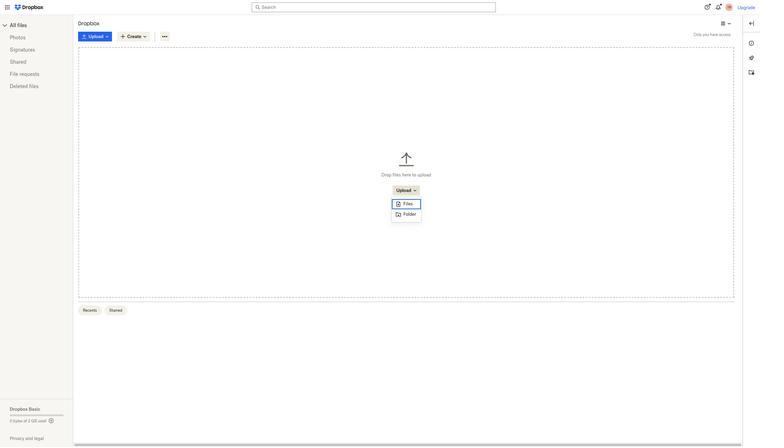 Task type: vqa. For each thing, say whether or not it's contained in the screenshot.
Getting Started Progress progress bar
no



Task type: locate. For each thing, give the bounding box(es) containing it.
open information panel image
[[748, 40, 756, 47]]

legal
[[34, 437, 44, 442]]

you
[[703, 32, 709, 37]]

1 vertical spatial files
[[29, 83, 39, 89]]

deleted
[[10, 83, 28, 89]]

of
[[24, 419, 27, 424]]

bytes
[[13, 419, 23, 424]]

files for drop
[[393, 172, 401, 178]]

0 vertical spatial dropbox
[[78, 20, 100, 27]]

recents
[[83, 309, 97, 313]]

all files link
[[10, 20, 73, 30]]

0 horizontal spatial files
[[17, 22, 27, 28]]

dropbox
[[78, 20, 100, 27], [10, 407, 28, 412]]

drop
[[382, 172, 392, 178]]

2
[[28, 419, 30, 424]]

upgrade
[[738, 5, 756, 10]]

privacy and legal
[[10, 437, 44, 442]]

privacy
[[10, 437, 24, 442]]

deleted files
[[10, 83, 39, 89]]

files for deleted
[[29, 83, 39, 89]]

files down file requests link at top
[[29, 83, 39, 89]]

files right all
[[17, 22, 27, 28]]

0 vertical spatial files
[[17, 22, 27, 28]]

starred
[[109, 309, 122, 313]]

open activity image
[[748, 69, 756, 76]]

1 vertical spatial dropbox
[[10, 407, 28, 412]]

file
[[10, 71, 18, 77]]

0 horizontal spatial dropbox
[[10, 407, 28, 412]]

global header element
[[0, 0, 760, 15]]

photos
[[10, 34, 26, 41]]

2 vertical spatial files
[[393, 172, 401, 178]]

1 horizontal spatial files
[[29, 83, 39, 89]]

2 horizontal spatial files
[[393, 172, 401, 178]]

1 horizontal spatial dropbox
[[78, 20, 100, 27]]

files
[[17, 22, 27, 28], [29, 83, 39, 89], [393, 172, 401, 178]]

basic
[[29, 407, 40, 412]]

open details pane image
[[748, 20, 756, 27]]

files left here
[[393, 172, 401, 178]]

have
[[710, 32, 718, 37]]

dropbox for dropbox basic
[[10, 407, 28, 412]]



Task type: describe. For each thing, give the bounding box(es) containing it.
files
[[404, 201, 413, 207]]

privacy and legal link
[[10, 437, 73, 442]]

0 bytes of 2 gb used
[[10, 419, 46, 424]]

file requests
[[10, 71, 39, 77]]

all
[[10, 22, 16, 28]]

upgrade link
[[738, 5, 756, 10]]

get more space image
[[48, 418, 55, 425]]

signatures
[[10, 47, 35, 53]]

upload button
[[393, 186, 420, 196]]

and
[[25, 437, 33, 442]]

upload
[[397, 188, 412, 193]]

open pinned items image
[[748, 54, 756, 62]]

file requests link
[[10, 68, 64, 80]]

access
[[719, 32, 731, 37]]

gb
[[31, 419, 37, 424]]

only you have access
[[694, 32, 731, 37]]

used
[[38, 419, 46, 424]]

to
[[412, 172, 416, 178]]

starred button
[[104, 306, 127, 316]]

upload
[[418, 172, 431, 178]]

drop files here to upload
[[382, 172, 431, 178]]

shared link
[[10, 56, 64, 68]]

requests
[[19, 71, 39, 77]]

folder
[[404, 212, 416, 217]]

dropbox for dropbox
[[78, 20, 100, 27]]

recents button
[[78, 306, 102, 316]]

signatures link
[[10, 44, 64, 56]]

dropbox basic
[[10, 407, 40, 412]]

here
[[402, 172, 411, 178]]

0
[[10, 419, 12, 424]]

all files
[[10, 22, 27, 28]]

shared
[[10, 59, 26, 65]]

deleted files link
[[10, 80, 64, 93]]

photos link
[[10, 31, 64, 44]]

files for all
[[17, 22, 27, 28]]

dropbox logo - go to the homepage image
[[12, 2, 45, 12]]

only
[[694, 32, 702, 37]]



